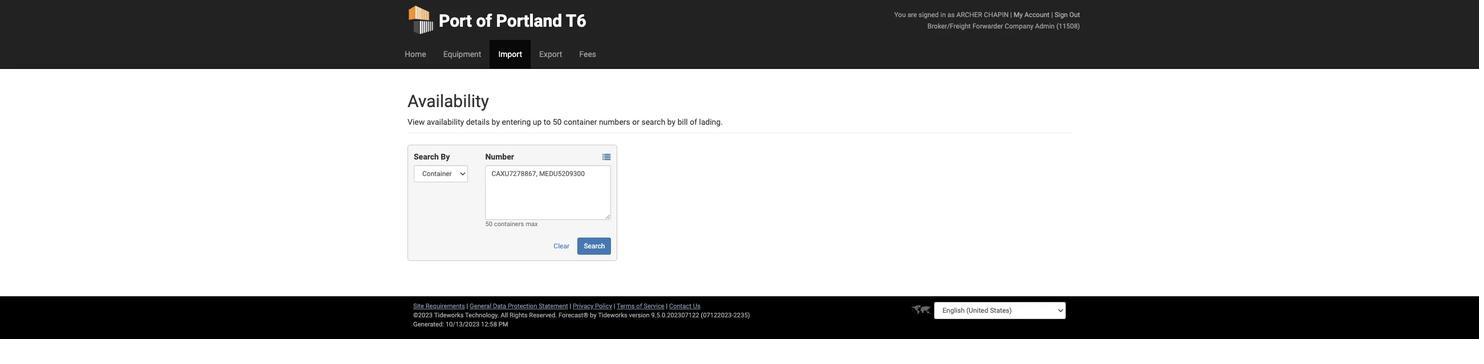 Task type: describe. For each thing, give the bounding box(es) containing it.
equipment button
[[435, 40, 490, 68]]

company
[[1005, 22, 1034, 30]]

0 horizontal spatial by
[[492, 117, 500, 127]]

Number text field
[[486, 165, 611, 220]]

you
[[895, 11, 906, 19]]

t6
[[566, 11, 587, 31]]

data
[[493, 303, 506, 310]]

as
[[948, 11, 955, 19]]

forwarder
[[973, 22, 1004, 30]]

import button
[[490, 40, 531, 68]]

my
[[1014, 11, 1023, 19]]

account
[[1025, 11, 1050, 19]]

signed
[[919, 11, 939, 19]]

export button
[[531, 40, 571, 68]]

2235)
[[734, 312, 750, 319]]

export
[[539, 50, 562, 59]]

search by
[[414, 152, 450, 161]]

version
[[629, 312, 650, 319]]

home
[[405, 50, 426, 59]]

reserved.
[[529, 312, 557, 319]]

©2023 tideworks
[[413, 312, 464, 319]]

general
[[470, 303, 492, 310]]

search button
[[578, 238, 611, 255]]

by inside site requirements | general data protection statement | privacy policy | terms of service | contact us ©2023 tideworks technology. all rights reserved. forecast® by tideworks version 9.5.0.202307122 (07122023-2235) generated: 10/13/2023 12:58 pm
[[590, 312, 597, 319]]

privacy policy link
[[573, 303, 612, 310]]

50 containers max
[[486, 221, 538, 228]]

requirements
[[426, 303, 465, 310]]

1 vertical spatial 50
[[486, 221, 493, 228]]

entering
[[502, 117, 531, 127]]

| up 9.5.0.202307122
[[666, 303, 668, 310]]

search for search by
[[414, 152, 439, 161]]

max
[[526, 221, 538, 228]]

general data protection statement link
[[470, 303, 568, 310]]

numbers
[[599, 117, 631, 127]]

containers
[[494, 221, 524, 228]]

contact
[[669, 303, 692, 310]]

2 horizontal spatial of
[[690, 117, 697, 127]]

details
[[466, 117, 490, 127]]

(07122023-
[[701, 312, 734, 319]]

home button
[[396, 40, 435, 68]]

of inside 'link'
[[476, 11, 492, 31]]

site requirements link
[[413, 303, 465, 310]]

import
[[499, 50, 522, 59]]

contact us link
[[669, 303, 701, 310]]

2 horizontal spatial by
[[668, 117, 676, 127]]

are
[[908, 11, 917, 19]]

chapin
[[984, 11, 1009, 19]]

view availability details by entering up to 50 container numbers or search by bill of lading.
[[408, 117, 723, 127]]

clear button
[[548, 238, 576, 255]]

portland
[[496, 11, 562, 31]]

sign out link
[[1055, 11, 1081, 19]]

terms of service link
[[617, 303, 665, 310]]

clear
[[554, 242, 570, 250]]

view
[[408, 117, 425, 127]]

| left my
[[1011, 11, 1012, 19]]

show list image
[[603, 154, 611, 162]]

all
[[501, 312, 508, 319]]

service
[[644, 303, 665, 310]]

rights
[[510, 312, 528, 319]]

protection
[[508, 303, 537, 310]]

search
[[642, 117, 666, 127]]

availability
[[408, 91, 489, 111]]

site
[[413, 303, 424, 310]]



Task type: locate. For each thing, give the bounding box(es) containing it.
admin
[[1036, 22, 1055, 30]]

0 horizontal spatial 50
[[486, 221, 493, 228]]

pm
[[499, 321, 508, 328]]

site requirements | general data protection statement | privacy policy | terms of service | contact us ©2023 tideworks technology. all rights reserved. forecast® by tideworks version 9.5.0.202307122 (07122023-2235) generated: 10/13/2023 12:58 pm
[[413, 303, 750, 328]]

equipment
[[443, 50, 482, 59]]

tideworks
[[598, 312, 628, 319]]

lading.
[[699, 117, 723, 127]]

sign
[[1055, 11, 1068, 19]]

0 horizontal spatial search
[[414, 152, 439, 161]]

50 left containers
[[486, 221, 493, 228]]

| left 'sign'
[[1052, 11, 1053, 19]]

statement
[[539, 303, 568, 310]]

archer
[[957, 11, 983, 19]]

0 vertical spatial of
[[476, 11, 492, 31]]

us
[[693, 303, 701, 310]]

container
[[564, 117, 597, 127]]

search for search
[[584, 242, 605, 250]]

policy
[[595, 303, 612, 310]]

1 vertical spatial of
[[690, 117, 697, 127]]

| up tideworks
[[614, 303, 616, 310]]

generated:
[[413, 321, 444, 328]]

fees
[[580, 50, 596, 59]]

broker/freight
[[928, 22, 971, 30]]

by left bill
[[668, 117, 676, 127]]

(11508)
[[1057, 22, 1081, 30]]

privacy
[[573, 303, 594, 310]]

port of portland t6
[[439, 11, 587, 31]]

10/13/2023
[[446, 321, 480, 328]]

port of portland t6 link
[[408, 0, 587, 40]]

12:58
[[481, 321, 497, 328]]

search left by
[[414, 152, 439, 161]]

0 vertical spatial 50
[[553, 117, 562, 127]]

by down privacy policy link on the bottom left of page
[[590, 312, 597, 319]]

1 horizontal spatial 50
[[553, 117, 562, 127]]

up
[[533, 117, 542, 127]]

| left general
[[467, 303, 468, 310]]

1 horizontal spatial by
[[590, 312, 597, 319]]

fees button
[[571, 40, 605, 68]]

out
[[1070, 11, 1081, 19]]

of right bill
[[690, 117, 697, 127]]

to
[[544, 117, 551, 127]]

availability
[[427, 117, 464, 127]]

search
[[414, 152, 439, 161], [584, 242, 605, 250]]

port
[[439, 11, 472, 31]]

by right details
[[492, 117, 500, 127]]

by
[[441, 152, 450, 161]]

my account link
[[1014, 11, 1050, 19]]

0 vertical spatial search
[[414, 152, 439, 161]]

1 vertical spatial search
[[584, 242, 605, 250]]

in
[[941, 11, 946, 19]]

50
[[553, 117, 562, 127], [486, 221, 493, 228]]

of right 'port'
[[476, 11, 492, 31]]

1 horizontal spatial search
[[584, 242, 605, 250]]

50 right to
[[553, 117, 562, 127]]

search right clear button
[[584, 242, 605, 250]]

forecast®
[[559, 312, 589, 319]]

| up forecast®
[[570, 303, 572, 310]]

technology.
[[465, 312, 499, 319]]

bill
[[678, 117, 688, 127]]

search inside button
[[584, 242, 605, 250]]

2 vertical spatial of
[[637, 303, 642, 310]]

terms
[[617, 303, 635, 310]]

by
[[492, 117, 500, 127], [668, 117, 676, 127], [590, 312, 597, 319]]

you are signed in as archer chapin | my account | sign out broker/freight forwarder company admin (11508)
[[895, 11, 1081, 30]]

1 horizontal spatial of
[[637, 303, 642, 310]]

or
[[633, 117, 640, 127]]

of
[[476, 11, 492, 31], [690, 117, 697, 127], [637, 303, 642, 310]]

0 horizontal spatial of
[[476, 11, 492, 31]]

of up the version
[[637, 303, 642, 310]]

9.5.0.202307122
[[652, 312, 700, 319]]

of inside site requirements | general data protection statement | privacy policy | terms of service | contact us ©2023 tideworks technology. all rights reserved. forecast® by tideworks version 9.5.0.202307122 (07122023-2235) generated: 10/13/2023 12:58 pm
[[637, 303, 642, 310]]

number
[[486, 152, 514, 161]]

|
[[1011, 11, 1012, 19], [1052, 11, 1053, 19], [467, 303, 468, 310], [570, 303, 572, 310], [614, 303, 616, 310], [666, 303, 668, 310]]



Task type: vqa. For each thing, say whether or not it's contained in the screenshot.
the topmost Arriving
no



